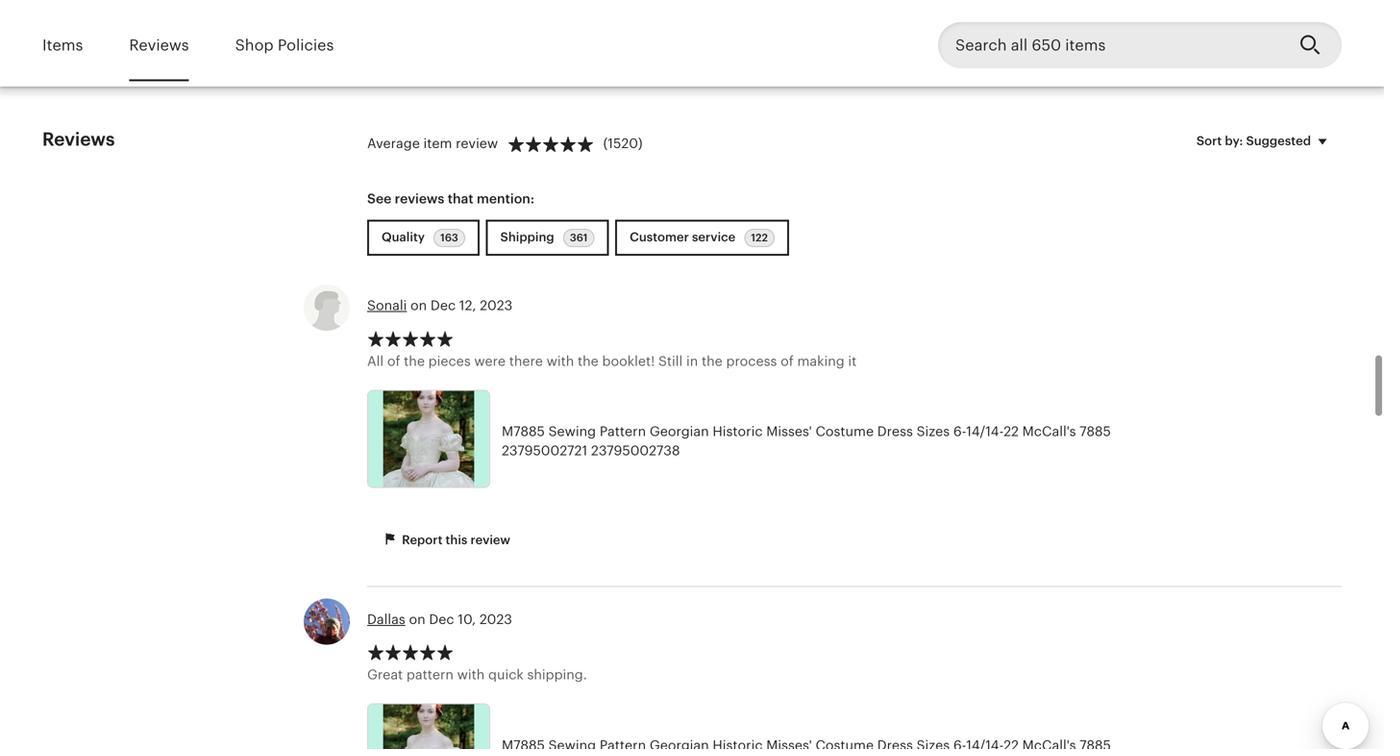 Task type: vqa. For each thing, say whether or not it's contained in the screenshot.
leftmost Etsy's
no



Task type: locate. For each thing, give the bounding box(es) containing it.
1 of from the left
[[387, 353, 401, 369]]

0 vertical spatial on
[[411, 298, 427, 313]]

review
[[456, 136, 498, 151], [471, 533, 511, 547]]

sort by: suggested button
[[1183, 121, 1349, 161]]

of
[[387, 353, 401, 369], [781, 353, 794, 369]]

0 vertical spatial with
[[547, 353, 574, 369]]

report this review button
[[367, 523, 525, 558]]

review for average item review
[[456, 136, 498, 151]]

with left quick
[[457, 667, 485, 682]]

1 horizontal spatial of
[[781, 353, 794, 369]]

reviews down items link
[[42, 129, 115, 150]]

misses'
[[767, 424, 812, 439]]

customer service
[[630, 230, 739, 244]]

customer
[[630, 230, 689, 244]]

booklet!
[[602, 353, 655, 369]]

361
[[570, 232, 588, 244]]

of right all
[[387, 353, 401, 369]]

see
[[367, 191, 392, 206]]

2 horizontal spatial the
[[702, 353, 723, 369]]

the
[[404, 353, 425, 369], [578, 353, 599, 369], [702, 353, 723, 369]]

0 horizontal spatial reviews
[[42, 129, 115, 150]]

reviews left shop
[[129, 37, 189, 54]]

pattern
[[407, 667, 454, 682]]

quality
[[382, 230, 428, 244]]

shipping
[[501, 230, 558, 244]]

on for dallas
[[409, 612, 426, 627]]

Search all 650 items text field
[[939, 22, 1285, 68]]

dress
[[878, 424, 913, 439]]

still
[[659, 353, 683, 369]]

the left pieces
[[404, 353, 425, 369]]

2023
[[480, 298, 513, 313], [480, 612, 513, 627]]

reviews
[[129, 37, 189, 54], [42, 129, 115, 150]]

m7885 sewing pattern georgian historic misses' costume dress sizes 6-14/14-22 mccall's 7885 23795002721 23795002738
[[502, 424, 1112, 458]]

reviews
[[395, 191, 445, 206]]

14/14-
[[967, 424, 1004, 439]]

review inside button
[[471, 533, 511, 547]]

review for report this review
[[471, 533, 511, 547]]

were
[[475, 353, 506, 369]]

dallas on dec 10, 2023
[[367, 612, 513, 627]]

the left booklet!
[[578, 353, 599, 369]]

1 vertical spatial on
[[409, 612, 426, 627]]

sonali
[[367, 298, 407, 313]]

georgian
[[650, 424, 709, 439]]

sort
[[1197, 134, 1223, 148]]

with right there on the top left of the page
[[547, 353, 574, 369]]

2 of from the left
[[781, 353, 794, 369]]

12,
[[459, 298, 476, 313]]

sonali on dec 12, 2023
[[367, 298, 513, 313]]

0 horizontal spatial of
[[387, 353, 401, 369]]

on
[[411, 298, 427, 313], [409, 612, 426, 627]]

23795002721
[[502, 443, 588, 458]]

m7885 sewing pattern georgian historic misses' costume dress sizes 6-14/14-22 mccall's 7885 23795002721 23795002738 link
[[367, 390, 1127, 493]]

historic
[[713, 424, 763, 439]]

in
[[687, 353, 698, 369]]

1 horizontal spatial with
[[547, 353, 574, 369]]

0 vertical spatial reviews
[[129, 37, 189, 54]]

with
[[547, 353, 574, 369], [457, 667, 485, 682]]

0 vertical spatial 2023
[[480, 298, 513, 313]]

1 vertical spatial 2023
[[480, 612, 513, 627]]

costume
[[816, 424, 874, 439]]

on right dallas link
[[409, 612, 426, 627]]

dec left 12,
[[431, 298, 456, 313]]

shop policies link
[[235, 23, 334, 68]]

1 vertical spatial reviews
[[42, 129, 115, 150]]

1 vertical spatial dec
[[429, 612, 454, 627]]

1 vertical spatial review
[[471, 533, 511, 547]]

pieces
[[429, 353, 471, 369]]

service
[[692, 230, 736, 244]]

shop policies
[[235, 37, 334, 54]]

0 vertical spatial dec
[[431, 298, 456, 313]]

0 horizontal spatial with
[[457, 667, 485, 682]]

of left making
[[781, 353, 794, 369]]

on for sonali
[[411, 298, 427, 313]]

22
[[1004, 424, 1019, 439]]

0 vertical spatial review
[[456, 136, 498, 151]]

10,
[[458, 612, 476, 627]]

2023 right 12,
[[480, 298, 513, 313]]

0 horizontal spatial the
[[404, 353, 425, 369]]

quick
[[489, 667, 524, 682]]

review right item
[[456, 136, 498, 151]]

2023 right the 10,
[[480, 612, 513, 627]]

dec
[[431, 298, 456, 313], [429, 612, 454, 627]]

2 the from the left
[[578, 353, 599, 369]]

163
[[441, 232, 459, 244]]

dallas
[[367, 612, 406, 627]]

dec left the 10,
[[429, 612, 454, 627]]

the right in
[[702, 353, 723, 369]]

1 horizontal spatial reviews
[[129, 37, 189, 54]]

1 horizontal spatial the
[[578, 353, 599, 369]]

mention:
[[477, 191, 535, 206]]

sewing
[[549, 424, 596, 439]]

on right sonali link
[[411, 298, 427, 313]]

making
[[798, 353, 845, 369]]

review right the this
[[471, 533, 511, 547]]



Task type: describe. For each thing, give the bounding box(es) containing it.
122
[[751, 232, 768, 244]]

shop
[[235, 37, 274, 54]]

item
[[424, 136, 452, 151]]

great pattern with quick shipping.
[[367, 667, 587, 682]]

1 the from the left
[[404, 353, 425, 369]]

(1520)
[[604, 136, 643, 151]]

dallas link
[[367, 612, 406, 627]]

sizes
[[917, 424, 950, 439]]

report
[[402, 533, 443, 547]]

all
[[367, 353, 384, 369]]

items link
[[42, 23, 83, 68]]

sonali link
[[367, 298, 407, 313]]

23795002738
[[591, 443, 680, 458]]

all of the pieces were there with the booklet! still in the process of making it
[[367, 353, 857, 369]]

shipping.
[[527, 667, 587, 682]]

there
[[509, 353, 543, 369]]

mccall's
[[1023, 424, 1077, 439]]

dec for 12,
[[431, 298, 456, 313]]

see reviews that mention:
[[367, 191, 535, 206]]

sort by: suggested
[[1197, 134, 1312, 148]]

7885
[[1080, 424, 1112, 439]]

pattern
[[600, 424, 646, 439]]

great
[[367, 667, 403, 682]]

2023 for dallas on dec 10, 2023
[[480, 612, 513, 627]]

policies
[[278, 37, 334, 54]]

3 the from the left
[[702, 353, 723, 369]]

dec for 10,
[[429, 612, 454, 627]]

m7885
[[502, 424, 545, 439]]

process
[[727, 353, 777, 369]]

reviews link
[[129, 23, 189, 68]]

this
[[446, 533, 468, 547]]

suggested
[[1247, 134, 1312, 148]]

average item review
[[367, 136, 498, 151]]

by:
[[1226, 134, 1244, 148]]

report this review
[[399, 533, 511, 547]]

items
[[42, 37, 83, 54]]

2023 for sonali on dec 12, 2023
[[480, 298, 513, 313]]

average
[[367, 136, 420, 151]]

6-
[[954, 424, 967, 439]]

that
[[448, 191, 474, 206]]

it
[[849, 353, 857, 369]]

1 vertical spatial with
[[457, 667, 485, 682]]



